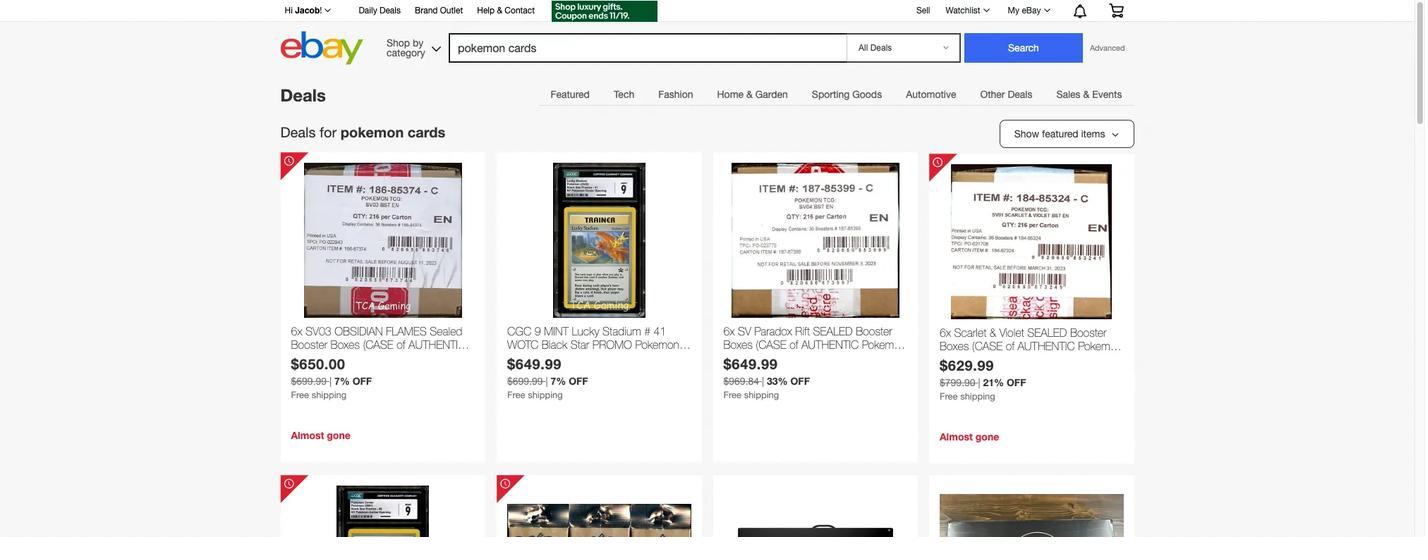 Task type: describe. For each thing, give the bounding box(es) containing it.
goods
[[852, 89, 882, 100]]

flames
[[386, 325, 427, 338]]

6x for $629.99
[[940, 327, 951, 339]]

paradox
[[755, 325, 792, 338]]

booster for $649.99
[[856, 325, 892, 338]]

of for $650.00
[[397, 339, 405, 352]]

booster for $650.00
[[291, 339, 327, 352]]

sporting goods
[[812, 89, 882, 100]]

garden
[[755, 89, 788, 100]]

other
[[980, 89, 1005, 100]]

my ebay
[[1008, 6, 1041, 16]]

sales & events link
[[1045, 80, 1134, 109]]

deals inside deals for pokemon cards
[[280, 124, 316, 140]]

cards) for $629.99
[[940, 354, 971, 366]]

6x for $650.00
[[291, 325, 302, 338]]

sporting
[[812, 89, 850, 100]]

advanced
[[1090, 44, 1125, 52]]

off for $650.00 $699.99 | 7% off free shipping
[[353, 376, 372, 388]]

of for $629.99
[[1006, 340, 1015, 353]]

hi
[[285, 6, 293, 16]]

authentic for $629.99
[[1018, 340, 1075, 353]]

wotc
[[507, 339, 539, 352]]

boxes for $629.99
[[940, 340, 969, 353]]

sealed for $629.99
[[1028, 327, 1067, 339]]

items
[[1081, 128, 1105, 140]]

authentic for $649.99
[[802, 339, 859, 352]]

obsidian
[[335, 325, 383, 338]]

free for $649.99 $969.84 | 33% off free shipping
[[724, 390, 742, 401]]

shipping for $649.99 $969.84 | 33% off free shipping
[[744, 390, 779, 401]]

deals up for
[[280, 85, 326, 105]]

sv
[[738, 325, 751, 338]]

$650.00 $699.99 | 7% off free shipping
[[291, 356, 372, 401]]

off for $629.99 $799.90 | 21% off free shipping
[[1007, 377, 1026, 389]]

6x sv paradox rift sealed booster boxes (case of authentic pokemon cards)
[[724, 325, 906, 365]]

free for $629.99 $799.90 | 21% off free shipping
[[940, 392, 958, 402]]

home & garden
[[717, 89, 788, 100]]

7% for $649.99
[[551, 376, 566, 388]]

black
[[542, 339, 567, 352]]

Search for anything text field
[[451, 35, 844, 61]]

$629.99 $799.90 | 21% off free shipping
[[940, 357, 1026, 402]]

star
[[571, 339, 589, 352]]

outlet
[[440, 6, 463, 16]]

card
[[507, 352, 530, 365]]

show featured items button
[[1000, 120, 1134, 148]]

| for $649.99 $969.84 | 33% off free shipping
[[762, 376, 764, 388]]

off for $649.99 $969.84 | 33% off free shipping
[[791, 376, 810, 388]]

$799.90
[[940, 378, 976, 389]]

lucky
[[572, 325, 599, 338]]

21%
[[983, 377, 1004, 389]]

account navigation
[[277, 0, 1134, 24]]

jacob
[[295, 5, 320, 16]]

help & contact
[[477, 6, 535, 16]]

get the coupon image
[[552, 1, 658, 22]]

(case for $649.99
[[756, 339, 787, 352]]

$699.99 for $650.00
[[291, 376, 327, 388]]

$649.99 for (case
[[724, 356, 778, 373]]

6x scarlet & violet sealed booster boxes (case of authentic pokemon cards) link
[[940, 327, 1124, 366]]

authentic for $650.00
[[409, 339, 466, 352]]

rift
[[795, 325, 810, 338]]

contact
[[505, 6, 535, 16]]

my
[[1008, 6, 1020, 16]]

hi jacob !
[[285, 5, 322, 16]]

pokemon inside 'cgc 9 mint lucky stadium # 41 wotc black star promo pokemon card'
[[635, 339, 679, 352]]

6x sv03 obsidian flames sealed booster boxes (case of authentic pokemon cards) link
[[291, 325, 475, 365]]

6x scarlet & violet sealed booster boxes (case of authentic pokemon cards)
[[940, 327, 1122, 366]]

mint
[[544, 325, 569, 338]]

| for $629.99 $799.90 | 21% off free shipping
[[978, 378, 981, 389]]

deals right other
[[1008, 89, 1033, 100]]

my ebay link
[[1000, 2, 1057, 19]]

deals inside account navigation
[[380, 6, 401, 16]]

shipping for $650.00 $699.99 | 7% off free shipping
[[312, 390, 347, 401]]

show
[[1014, 128, 1039, 140]]

watchlist link
[[938, 2, 996, 19]]

events
[[1092, 89, 1122, 100]]

#
[[644, 325, 651, 338]]

pokemon for $650.00
[[291, 352, 335, 365]]

cgc 9 mint lucky stadium # 41 wotc black star promo pokemon card
[[507, 325, 679, 365]]

off for $649.99 $699.99 | 7% off free shipping
[[569, 376, 588, 388]]

daily deals link
[[359, 4, 401, 19]]

advanced link
[[1083, 34, 1132, 62]]

violet
[[1000, 327, 1024, 339]]

sealed
[[430, 325, 463, 338]]

brand
[[415, 6, 438, 16]]

& for contact
[[497, 6, 502, 16]]

home
[[717, 89, 744, 100]]

pokemon
[[341, 123, 404, 140]]

for
[[320, 124, 337, 140]]

other deals
[[980, 89, 1033, 100]]

brand outlet link
[[415, 4, 463, 19]]

pokemon for $649.99
[[862, 339, 906, 352]]

deals for pokemon cards
[[280, 123, 445, 140]]

daily
[[359, 6, 377, 16]]

& inside the 6x scarlet & violet sealed booster boxes (case of authentic pokemon cards)
[[990, 327, 997, 339]]



Task type: vqa. For each thing, say whether or not it's contained in the screenshot.
2nd $699.99 from the right
yes



Task type: locate. For each thing, give the bounding box(es) containing it.
$969.84
[[724, 376, 759, 388]]

gone down 21%
[[976, 431, 999, 443]]

shipping down 33% on the bottom right
[[744, 390, 779, 401]]

boxes inside 6x sv03 obsidian flames sealed booster boxes (case of authentic pokemon cards)
[[331, 339, 360, 352]]

cards) inside the 6x scarlet & violet sealed booster boxes (case of authentic pokemon cards)
[[940, 354, 971, 366]]

shipping down 'card' at the bottom of the page
[[528, 390, 563, 401]]

2 horizontal spatial boxes
[[940, 340, 969, 353]]

authentic inside 6x sv03 obsidian flames sealed booster boxes (case of authentic pokemon cards)
[[409, 339, 466, 352]]

by
[[413, 37, 424, 48]]

of down violet
[[1006, 340, 1015, 353]]

2 $649.99 from the left
[[724, 356, 778, 373]]

| down black
[[546, 376, 548, 388]]

authentic down the rift
[[802, 339, 859, 352]]

$650.00
[[291, 356, 346, 373]]

almost down $650.00 $699.99 | 7% off free shipping
[[291, 430, 324, 442]]

1 horizontal spatial gone
[[976, 431, 999, 443]]

shipping for $629.99 $799.90 | 21% off free shipping
[[960, 392, 995, 402]]

tech link
[[602, 80, 646, 109]]

tech
[[614, 89, 634, 100]]

free inside $649.99 $969.84 | 33% off free shipping
[[724, 390, 742, 401]]

cards) down obsidian
[[338, 352, 369, 365]]

almost gone down $799.90
[[940, 431, 999, 443]]

gone down $650.00 $699.99 | 7% off free shipping
[[327, 430, 350, 442]]

1 horizontal spatial almost
[[940, 431, 973, 443]]

scarlet
[[954, 327, 987, 339]]

booster inside "6x sv paradox rift sealed booster boxes (case of authentic pokemon cards)"
[[856, 325, 892, 338]]

fashion link
[[646, 80, 705, 109]]

cards) inside 6x sv03 obsidian flames sealed booster boxes (case of authentic pokemon cards)
[[338, 352, 369, 365]]

2 $699.99 from the left
[[507, 376, 543, 388]]

shipping down "$650.00"
[[312, 390, 347, 401]]

6x sv03 obsidian flames sealed booster boxes (case of authentic pokemon cards)
[[291, 325, 466, 365]]

2 horizontal spatial of
[[1006, 340, 1015, 353]]

gone for $629.99
[[976, 431, 999, 443]]

off inside $650.00 $699.99 | 7% off free shipping
[[353, 376, 372, 388]]

shipping for $649.99 $699.99 | 7% off free shipping
[[528, 390, 563, 401]]

almost for $650.00
[[291, 430, 324, 442]]

shipping down 21%
[[960, 392, 995, 402]]

featured
[[551, 89, 590, 100]]

watchlist
[[946, 6, 980, 16]]

$699.99 for $649.99
[[507, 376, 543, 388]]

of inside 6x sv03 obsidian flames sealed booster boxes (case of authentic pokemon cards)
[[397, 339, 405, 352]]

of inside the 6x scarlet & violet sealed booster boxes (case of authentic pokemon cards)
[[1006, 340, 1015, 353]]

menu bar containing featured
[[539, 80, 1134, 109]]

pokemon inside the 6x scarlet & violet sealed booster boxes (case of authentic pokemon cards)
[[1078, 340, 1122, 353]]

authentic
[[409, 339, 466, 352], [802, 339, 859, 352], [1018, 340, 1075, 353]]

sales & events
[[1057, 89, 1122, 100]]

2 horizontal spatial authentic
[[1018, 340, 1075, 353]]

pokemon
[[635, 339, 679, 352], [862, 339, 906, 352], [1078, 340, 1122, 353], [291, 352, 335, 365]]

1 horizontal spatial (case
[[756, 339, 787, 352]]

boxes
[[331, 339, 360, 352], [724, 339, 753, 352], [940, 340, 969, 353]]

1 horizontal spatial 6x
[[724, 325, 735, 338]]

cards) up $969.84
[[724, 352, 754, 365]]

2 horizontal spatial (case
[[972, 340, 1003, 353]]

sealed
[[813, 325, 853, 338], [1028, 327, 1067, 339]]

cards) up $799.90
[[940, 354, 971, 366]]

boxes for $650.00
[[331, 339, 360, 352]]

shipping inside $649.99 $699.99 | 7% off free shipping
[[528, 390, 563, 401]]

(case
[[363, 339, 394, 352], [756, 339, 787, 352], [972, 340, 1003, 353]]

6x left sv
[[724, 325, 735, 338]]

| inside $649.99 $699.99 | 7% off free shipping
[[546, 376, 548, 388]]

automotive
[[906, 89, 956, 100]]

9
[[535, 325, 541, 338]]

deals
[[380, 6, 401, 16], [280, 85, 326, 105], [1008, 89, 1033, 100], [280, 124, 316, 140]]

2 horizontal spatial cards)
[[940, 354, 971, 366]]

0 horizontal spatial almost gone
[[291, 430, 350, 442]]

pokemon inside 6x sv03 obsidian flames sealed booster boxes (case of authentic pokemon cards)
[[291, 352, 335, 365]]

& for garden
[[746, 89, 753, 100]]

|
[[330, 376, 332, 388], [546, 376, 548, 388], [762, 376, 764, 388], [978, 378, 981, 389]]

off down star
[[569, 376, 588, 388]]

stadium
[[603, 325, 641, 338]]

other deals link
[[968, 80, 1045, 109]]

0 horizontal spatial 7%
[[334, 376, 350, 388]]

sell link
[[910, 5, 937, 15]]

daily deals
[[359, 6, 401, 16]]

authentic inside the 6x scarlet & violet sealed booster boxes (case of authentic pokemon cards)
[[1018, 340, 1075, 353]]

0 horizontal spatial boxes
[[331, 339, 360, 352]]

6x inside "6x sv paradox rift sealed booster boxes (case of authentic pokemon cards)"
[[724, 325, 735, 338]]

shipping inside $650.00 $699.99 | 7% off free shipping
[[312, 390, 347, 401]]

$649.99 down wotc
[[507, 356, 562, 373]]

& left violet
[[990, 327, 997, 339]]

1 horizontal spatial of
[[790, 339, 798, 352]]

(case for $650.00
[[363, 339, 394, 352]]

boxes inside the 6x scarlet & violet sealed booster boxes (case of authentic pokemon cards)
[[940, 340, 969, 353]]

gone for $650.00
[[327, 430, 350, 442]]

0 horizontal spatial (case
[[363, 339, 394, 352]]

2 7% from the left
[[551, 376, 566, 388]]

(case down paradox
[[756, 339, 787, 352]]

6x left scarlet
[[940, 327, 951, 339]]

& right the help
[[497, 6, 502, 16]]

cards)
[[338, 352, 369, 365], [724, 352, 754, 365], [940, 354, 971, 366]]

off inside $649.99 $699.99 | 7% off free shipping
[[569, 376, 588, 388]]

1 horizontal spatial booster
[[856, 325, 892, 338]]

boxes inside "6x sv paradox rift sealed booster boxes (case of authentic pokemon cards)"
[[724, 339, 753, 352]]

free down 'card' at the bottom of the page
[[507, 390, 525, 401]]

(case inside 6x sv03 obsidian flames sealed booster boxes (case of authentic pokemon cards)
[[363, 339, 394, 352]]

0 horizontal spatial $649.99
[[507, 356, 562, 373]]

| inside $649.99 $969.84 | 33% off free shipping
[[762, 376, 764, 388]]

1 horizontal spatial almost gone
[[940, 431, 999, 443]]

$699.99 down "$650.00"
[[291, 376, 327, 388]]

| left 33% on the bottom right
[[762, 376, 764, 388]]

cgc
[[507, 325, 532, 338]]

boxes down scarlet
[[940, 340, 969, 353]]

7% inside $649.99 $699.99 | 7% off free shipping
[[551, 376, 566, 388]]

7% down black
[[551, 376, 566, 388]]

shop
[[387, 37, 410, 48]]

authentic inside "6x sv paradox rift sealed booster boxes (case of authentic pokemon cards)"
[[802, 339, 859, 352]]

automotive link
[[894, 80, 968, 109]]

cards
[[408, 123, 445, 140]]

$649.99 inside $649.99 $969.84 | 33% off free shipping
[[724, 356, 778, 373]]

6x
[[291, 325, 302, 338], [724, 325, 735, 338], [940, 327, 951, 339]]

authentic down sealed
[[409, 339, 466, 352]]

None submit
[[965, 33, 1083, 63]]

1 $699.99 from the left
[[291, 376, 327, 388]]

featured
[[1042, 128, 1079, 140]]

0 horizontal spatial 6x
[[291, 325, 302, 338]]

almost gone down $650.00 $699.99 | 7% off free shipping
[[291, 430, 350, 442]]

sealed right violet
[[1028, 327, 1067, 339]]

2 horizontal spatial booster
[[1070, 327, 1107, 339]]

home & garden link
[[705, 80, 800, 109]]

none submit inside shop by category banner
[[965, 33, 1083, 63]]

off inside $629.99 $799.90 | 21% off free shipping
[[1007, 377, 1026, 389]]

booster inside the 6x scarlet & violet sealed booster boxes (case of authentic pokemon cards)
[[1070, 327, 1107, 339]]

1 horizontal spatial 7%
[[551, 376, 566, 388]]

& right home
[[746, 89, 753, 100]]

cards) for $650.00
[[338, 352, 369, 365]]

free inside $650.00 $699.99 | 7% off free shipping
[[291, 390, 309, 401]]

off inside $649.99 $969.84 | 33% off free shipping
[[791, 376, 810, 388]]

6x sv paradox rift sealed booster boxes (case of authentic pokemon cards) link
[[724, 325, 907, 365]]

sealed for $649.99
[[813, 325, 853, 338]]

pokemon for $629.99
[[1078, 340, 1122, 353]]

shipping inside $649.99 $969.84 | 33% off free shipping
[[744, 390, 779, 401]]

| for $650.00 $699.99 | 7% off free shipping
[[330, 376, 332, 388]]

7% inside $650.00 $699.99 | 7% off free shipping
[[334, 376, 350, 388]]

& inside account navigation
[[497, 6, 502, 16]]

free down "$650.00"
[[291, 390, 309, 401]]

$699.99 inside $649.99 $699.99 | 7% off free shipping
[[507, 376, 543, 388]]

promo
[[593, 339, 632, 352]]

off right 33% on the bottom right
[[791, 376, 810, 388]]

shipping
[[312, 390, 347, 401], [528, 390, 563, 401], [744, 390, 779, 401], [960, 392, 995, 402]]

| inside $629.99 $799.90 | 21% off free shipping
[[978, 378, 981, 389]]

6x inside 6x sv03 obsidian flames sealed booster boxes (case of authentic pokemon cards)
[[291, 325, 302, 338]]

& right sales
[[1083, 89, 1090, 100]]

menu bar
[[539, 80, 1134, 109]]

booster for $629.99
[[1070, 327, 1107, 339]]

$649.99 inside $649.99 $699.99 | 7% off free shipping
[[507, 356, 562, 373]]

$649.99
[[507, 356, 562, 373], [724, 356, 778, 373]]

free for $649.99 $699.99 | 7% off free shipping
[[507, 390, 525, 401]]

boxes down sv
[[724, 339, 753, 352]]

0 horizontal spatial authentic
[[409, 339, 466, 352]]

sealed inside "6x sv paradox rift sealed booster boxes (case of authentic pokemon cards)"
[[813, 325, 853, 338]]

shop by category button
[[380, 31, 444, 62]]

6x inside the 6x scarlet & violet sealed booster boxes (case of authentic pokemon cards)
[[940, 327, 951, 339]]

(case for $629.99
[[972, 340, 1003, 353]]

free inside $629.99 $799.90 | 21% off free shipping
[[940, 392, 958, 402]]

$649.99 $969.84 | 33% off free shipping
[[724, 356, 810, 401]]

sell
[[917, 5, 930, 15]]

sales
[[1057, 89, 1081, 100]]

7%
[[334, 376, 350, 388], [551, 376, 566, 388]]

| for $649.99 $699.99 | 7% off free shipping
[[546, 376, 548, 388]]

of down the rift
[[790, 339, 798, 352]]

(case down scarlet
[[972, 340, 1003, 353]]

show featured items
[[1014, 128, 1105, 140]]

!
[[320, 6, 322, 16]]

(case inside "6x sv paradox rift sealed booster boxes (case of authentic pokemon cards)"
[[756, 339, 787, 352]]

0 horizontal spatial gone
[[327, 430, 350, 442]]

cgc 9 mint lucky stadium # 41 wotc black star promo pokemon card link
[[507, 325, 691, 365]]

1 horizontal spatial cards)
[[724, 352, 754, 365]]

of inside "6x sv paradox rift sealed booster boxes (case of authentic pokemon cards)"
[[790, 339, 798, 352]]

cards) for $649.99
[[724, 352, 754, 365]]

deals left for
[[280, 124, 316, 140]]

help
[[477, 6, 495, 16]]

featured link
[[539, 80, 602, 109]]

0 horizontal spatial almost
[[291, 430, 324, 442]]

gone
[[327, 430, 350, 442], [976, 431, 999, 443]]

of down flames
[[397, 339, 405, 352]]

authentic down violet
[[1018, 340, 1075, 353]]

41
[[654, 325, 666, 338]]

6x for $649.99
[[724, 325, 735, 338]]

(case inside the 6x scarlet & violet sealed booster boxes (case of authentic pokemon cards)
[[972, 340, 1003, 353]]

free inside $649.99 $699.99 | 7% off free shipping
[[507, 390, 525, 401]]

category
[[387, 47, 425, 58]]

1 $649.99 from the left
[[507, 356, 562, 373]]

sv03
[[305, 325, 331, 338]]

1 horizontal spatial $649.99
[[724, 356, 778, 373]]

| inside $650.00 $699.99 | 7% off free shipping
[[330, 376, 332, 388]]

of
[[397, 339, 405, 352], [790, 339, 798, 352], [1006, 340, 1015, 353]]

| down "$650.00"
[[330, 376, 332, 388]]

booster inside 6x sv03 obsidian flames sealed booster boxes (case of authentic pokemon cards)
[[291, 339, 327, 352]]

of for $649.99
[[790, 339, 798, 352]]

tab list containing featured
[[539, 80, 1134, 109]]

sealed right the rift
[[813, 325, 853, 338]]

free down $799.90
[[940, 392, 958, 402]]

pokemon inside "6x sv paradox rift sealed booster boxes (case of authentic pokemon cards)"
[[862, 339, 906, 352]]

off
[[353, 376, 372, 388], [569, 376, 588, 388], [791, 376, 810, 388], [1007, 377, 1026, 389]]

0 horizontal spatial cards)
[[338, 352, 369, 365]]

ebay
[[1022, 6, 1041, 16]]

boxes down obsidian
[[331, 339, 360, 352]]

fashion
[[658, 89, 693, 100]]

boxes for $649.99
[[724, 339, 753, 352]]

(case down obsidian
[[363, 339, 394, 352]]

1 7% from the left
[[334, 376, 350, 388]]

free for $650.00 $699.99 | 7% off free shipping
[[291, 390, 309, 401]]

7% down "$650.00"
[[334, 376, 350, 388]]

shipping inside $629.99 $799.90 | 21% off free shipping
[[960, 392, 995, 402]]

33%
[[767, 376, 788, 388]]

0 horizontal spatial sealed
[[813, 325, 853, 338]]

shop by category banner
[[277, 0, 1134, 68]]

1 horizontal spatial $699.99
[[507, 376, 543, 388]]

$649.99 $699.99 | 7% off free shipping
[[507, 356, 588, 401]]

$699.99 inside $650.00 $699.99 | 7% off free shipping
[[291, 376, 327, 388]]

tab list
[[539, 80, 1134, 109]]

shop by category
[[387, 37, 425, 58]]

sealed inside the 6x scarlet & violet sealed booster boxes (case of authentic pokemon cards)
[[1028, 327, 1067, 339]]

free down $969.84
[[724, 390, 742, 401]]

6x left sv03
[[291, 325, 302, 338]]

| left 21%
[[978, 378, 981, 389]]

$629.99
[[940, 357, 994, 374]]

help & contact link
[[477, 4, 535, 19]]

free
[[291, 390, 309, 401], [507, 390, 525, 401], [724, 390, 742, 401], [940, 392, 958, 402]]

&
[[497, 6, 502, 16], [746, 89, 753, 100], [1083, 89, 1090, 100], [990, 327, 997, 339]]

your shopping cart image
[[1108, 4, 1124, 18]]

0 horizontal spatial booster
[[291, 339, 327, 352]]

deals link
[[280, 85, 326, 105]]

& for events
[[1083, 89, 1090, 100]]

almost gone for $650.00
[[291, 430, 350, 442]]

brand outlet
[[415, 6, 463, 16]]

1 horizontal spatial boxes
[[724, 339, 753, 352]]

deals right daily on the top of page
[[380, 6, 401, 16]]

cards) inside "6x sv paradox rift sealed booster boxes (case of authentic pokemon cards)"
[[724, 352, 754, 365]]

1 horizontal spatial authentic
[[802, 339, 859, 352]]

0 horizontal spatial $699.99
[[291, 376, 327, 388]]

$699.99 down 'card' at the bottom of the page
[[507, 376, 543, 388]]

sporting goods link
[[800, 80, 894, 109]]

$649.99 up $969.84
[[724, 356, 778, 373]]

2 horizontal spatial 6x
[[940, 327, 951, 339]]

$649.99 for wotc
[[507, 356, 562, 373]]

almost for $629.99
[[940, 431, 973, 443]]

almost down $799.90
[[940, 431, 973, 443]]

off right 21%
[[1007, 377, 1026, 389]]

almost gone for $629.99
[[940, 431, 999, 443]]

$699.99
[[291, 376, 327, 388], [507, 376, 543, 388]]

0 horizontal spatial of
[[397, 339, 405, 352]]

7% for $650.00
[[334, 376, 350, 388]]

off down 6x sv03 obsidian flames sealed booster boxes (case of authentic pokemon cards)
[[353, 376, 372, 388]]

1 horizontal spatial sealed
[[1028, 327, 1067, 339]]



